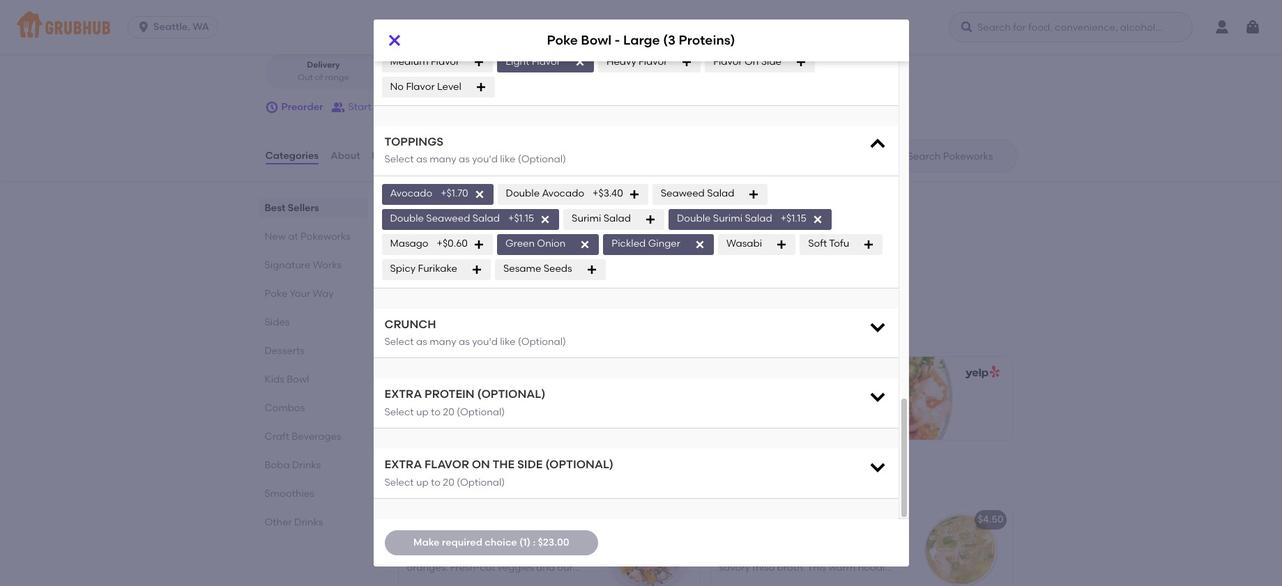 Task type: describe. For each thing, give the bounding box(es) containing it.
first
[[475, 235, 493, 247]]

garnished
[[754, 576, 802, 586]]

up inside extra protein (optional) select up to 20 (optional)
[[416, 407, 429, 418]]

drinks for boba drinks
[[292, 460, 321, 471]]

salad up the first
[[473, 213, 500, 225]]

svg image inside preorder button
[[265, 100, 279, 114]]

correct
[[527, 25, 558, 35]]

spicy
[[390, 263, 416, 275]]

1 vertical spatial pokeworks
[[452, 472, 532, 490]]

group
[[374, 101, 402, 113]]

miso
[[753, 562, 775, 574]]

side
[[517, 458, 543, 472]]

start group order
[[348, 101, 430, 113]]

$3
[[410, 219, 421, 231]]

out
[[298, 72, 313, 82]]

luxe lobster bowl image
[[595, 505, 700, 586]]

extra protein (optional) select up to 20 (optional)
[[385, 388, 546, 418]]

categories
[[265, 150, 319, 162]]

crunch select as many as you'd like (optional)
[[385, 318, 566, 348]]

seattle,
[[153, 21, 190, 33]]

boba
[[265, 460, 290, 471]]

svg image for flavor on side
[[796, 56, 807, 67]]

mi
[[423, 72, 433, 82]]

savory
[[719, 562, 750, 574]]

select inside toppings select as many as you'd like (optional)
[[385, 154, 414, 165]]

ramen
[[783, 548, 814, 560]]

bowl up 'make required choice (1) : $23.00' on the left of the page
[[470, 514, 493, 526]]

signature
[[265, 259, 311, 271]]

pickled ginger
[[612, 238, 681, 250]]

smoothies
[[265, 488, 314, 500]]

0 vertical spatial pokeworks
[[301, 231, 351, 243]]

min
[[467, 72, 482, 82]]

works
[[313, 259, 342, 271]]

broth.
[[777, 562, 805, 574]]

flavor for heavy flavor
[[639, 55, 668, 67]]

salad up double surimi salad
[[707, 188, 735, 200]]

to inside extra protein (optional) select up to 20 (optional)
[[431, 407, 441, 418]]

flavor for no flavor level
[[406, 81, 435, 92]]

toppings
[[385, 135, 444, 148]]

protein
[[425, 388, 475, 401]]

order inside start group order "button"
[[404, 101, 430, 113]]

large
[[623, 32, 660, 48]]

2 avocado from the left
[[542, 188, 584, 200]]

offer
[[410, 235, 434, 247]]

off
[[423, 219, 436, 231]]

10–20
[[442, 72, 465, 82]]

seeds
[[544, 263, 572, 275]]

many for crunch
[[430, 336, 457, 348]]

on
[[472, 458, 490, 472]]

this
[[808, 562, 826, 574]]

1 avocado from the left
[[390, 188, 433, 200]]

onion
[[537, 238, 566, 250]]

0 horizontal spatial with
[[719, 548, 739, 560]]

light flavor
[[506, 55, 561, 67]]

extra for extra protein (optional)
[[385, 388, 422, 401]]

tofu
[[829, 238, 850, 250]]

sellers for best sellers
[[288, 202, 319, 214]]

light
[[506, 55, 530, 67]]

1 horizontal spatial with
[[804, 576, 824, 586]]

- for large
[[615, 32, 620, 48]]

pickup 6.0 mi • 10–20 min
[[408, 60, 482, 82]]

as right ordered
[[459, 336, 470, 348]]

kids
[[265, 374, 284, 386]]

heavy flavor
[[607, 55, 668, 67]]

select inside crunch select as many as you'd like (optional)
[[385, 336, 414, 348]]

good food
[[348, 25, 392, 35]]

• inside pickup 6.0 mi • 10–20 min
[[436, 72, 439, 82]]

wa
[[193, 21, 209, 33]]

6.0
[[408, 72, 420, 82]]

on for sellers
[[461, 333, 473, 345]]

0 horizontal spatial •
[[383, 3, 387, 15]]

one
[[416, 21, 434, 33]]

- for regular
[[460, 395, 464, 406]]

reviews
[[372, 150, 411, 162]]

combined
[[826, 534, 874, 546]]

2 surimi from the left
[[713, 213, 743, 225]]

chicken
[[719, 514, 759, 526]]

double avocado
[[506, 188, 584, 200]]

like for crunch
[[500, 336, 516, 348]]

luxe lobster bowl
[[407, 514, 493, 526]]

flavor left on
[[714, 55, 742, 67]]

2 yelp image from the left
[[963, 366, 1000, 380]]

craft
[[265, 431, 289, 443]]

svg image for green onion
[[580, 239, 591, 250]]

proteins) for poke bowl - regular (2 proteins) $15.65
[[518, 395, 561, 406]]

(425)
[[389, 3, 413, 15]]

select one
[[385, 21, 434, 33]]

about
[[331, 150, 360, 162]]

1 vertical spatial seaweed
[[426, 213, 470, 225]]

desserts
[[265, 345, 305, 357]]

poke inside the poke bowl - regular (2 proteins) $15.65
[[409, 395, 432, 406]]

20 inside extra protein (optional) select up to 20 (optional)
[[443, 407, 454, 418]]

0 horizontal spatial new
[[265, 231, 286, 243]]

(2
[[507, 395, 516, 406]]

extra flavor on the side (optional) select up to 20 (optional)
[[385, 458, 614, 489]]

regular
[[467, 395, 504, 406]]

+$1.15 for double surimi salad
[[781, 213, 807, 225]]

as down toppings
[[416, 154, 427, 165]]

1 horizontal spatial $15.65
[[659, 514, 688, 526]]

furikake
[[418, 263, 457, 275]]

breast
[[793, 534, 823, 546]]

flavor for medium flavor
[[431, 55, 460, 67]]

your
[[290, 288, 310, 300]]

like for toppings
[[500, 154, 516, 165]]

salad down +$3.40
[[604, 213, 631, 225]]

toppings select as many as you'd like (optional)
[[385, 135, 566, 165]]

flavor
[[425, 458, 469, 472]]

pickled
[[612, 238, 646, 250]]

1 select from the top
[[385, 21, 414, 33]]

the
[[493, 458, 515, 472]]

delivery out of range
[[298, 60, 349, 82]]

$3 off offer valid on first orders of $15 or more.
[[410, 219, 554, 261]]

(optional) for extra
[[457, 407, 505, 418]]

drinks for other drinks
[[294, 517, 323, 529]]

other drinks
[[265, 517, 323, 529]]

+$1.15 for double seaweed salad
[[508, 213, 534, 225]]

1 vertical spatial new at pokeworks
[[396, 472, 532, 490]]

make required choice (1) : $23.00
[[414, 537, 570, 549]]

sellers for best sellers most ordered on grubhub
[[432, 313, 480, 331]]

noodles
[[816, 548, 853, 560]]

sesame seeds
[[503, 263, 572, 275]]

222 bellevue way ne button
[[282, 2, 380, 17]]

more.
[[422, 250, 449, 261]]

bowl for poke bowl - regular (2 proteins) $15.65
[[435, 395, 458, 406]]

222 bellevue way ne • (425) 214-1182
[[282, 3, 452, 15]]

no
[[390, 81, 404, 92]]

poke for poke bowl - large (3 proteins)
[[547, 32, 578, 48]]

make
[[414, 537, 440, 549]]

grubhub
[[475, 333, 518, 345]]



Task type: vqa. For each thing, say whether or not it's contained in the screenshot.
CRUNCH Select as many as you'd like (Optional)
yes



Task type: locate. For each thing, give the bounding box(es) containing it.
poke down most
[[409, 395, 432, 406]]

extra
[[385, 388, 422, 401], [385, 458, 422, 472]]

1 horizontal spatial seaweed
[[661, 188, 705, 200]]

of down delivery
[[315, 72, 323, 82]]

order right correct
[[560, 25, 582, 35]]

combos
[[265, 402, 305, 414]]

of left $15
[[528, 235, 537, 247]]

(optional) right grubhub
[[518, 336, 566, 348]]

extra for extra flavor on the side (optional)
[[385, 458, 422, 472]]

see details button
[[410, 271, 462, 296]]

+$1.15
[[508, 213, 534, 225], [781, 213, 807, 225]]

bowl inside the poke bowl - regular (2 proteins) $15.65
[[435, 395, 458, 406]]

1 vertical spatial to
[[431, 477, 441, 489]]

pickup
[[431, 60, 459, 70]]

flavor on side
[[714, 55, 782, 67]]

1 vertical spatial sellers
[[432, 313, 480, 331]]

svg image for no flavor level
[[475, 81, 487, 93]]

$15.65 left chicken
[[659, 514, 688, 526]]

like up double avocado at left
[[500, 154, 516, 165]]

1 horizontal spatial new at pokeworks
[[396, 472, 532, 490]]

0 vertical spatial many
[[430, 154, 457, 165]]

way for your
[[313, 288, 334, 300]]

to down flavor
[[431, 477, 441, 489]]

4 select from the top
[[385, 407, 414, 418]]

best for best sellers
[[265, 202, 286, 214]]

extra inside extra flavor on the side (optional) select up to 20 (optional)
[[385, 458, 422, 472]]

bowl for poke bowl - large (3 proteins)
[[581, 32, 612, 48]]

(optional) right side
[[545, 458, 614, 472]]

bellevue
[[301, 3, 340, 15]]

1 vertical spatial with
[[804, 576, 824, 586]]

$15.65 down protein
[[409, 411, 438, 423]]

see details
[[410, 277, 462, 289]]

wasabi
[[727, 238, 762, 250]]

search icon image
[[885, 148, 902, 165]]

on right ordered
[[461, 333, 473, 345]]

(optional) inside extra flavor on the side (optional) select up to 20 (optional)
[[545, 458, 614, 472]]

0 horizontal spatial poke
[[265, 288, 288, 300]]

poke for poke your way
[[265, 288, 288, 300]]

surimi down +$3.40
[[572, 213, 601, 225]]

new
[[265, 231, 286, 243], [396, 472, 429, 490]]

new at pokeworks up signature works
[[265, 231, 351, 243]]

0 horizontal spatial avocado
[[390, 188, 433, 200]]

20 down flavor
[[443, 477, 454, 489]]

flavor down large
[[639, 55, 668, 67]]

2 vertical spatial poke
[[409, 395, 432, 406]]

on for off
[[461, 235, 473, 247]]

chicken
[[754, 534, 791, 546]]

0 vertical spatial sellers
[[288, 202, 319, 214]]

(optional) inside toppings select as many as you'd like (optional)
[[518, 154, 566, 165]]

proteins) for poke bowl - large (3 proteins)
[[679, 32, 735, 48]]

(optional) inside crunch select as many as you'd like (optional)
[[518, 336, 566, 348]]

to inside extra flavor on the side (optional) select up to 20 (optional)
[[431, 477, 441, 489]]

other
[[265, 517, 292, 529]]

poke left your
[[265, 288, 288, 300]]

boba drinks
[[265, 460, 321, 471]]

poke your way
[[265, 288, 334, 300]]

soup
[[719, 576, 742, 586]]

0 vertical spatial like
[[500, 154, 516, 165]]

• right mi
[[436, 72, 439, 82]]

2 +$1.15 from the left
[[781, 213, 807, 225]]

pokeworks down on
[[452, 472, 532, 490]]

0 horizontal spatial double
[[390, 213, 424, 225]]

drinks right other
[[294, 517, 323, 529]]

on
[[745, 55, 759, 67]]

soft tofu
[[808, 238, 850, 250]]

(optional) down grubhub
[[477, 388, 546, 401]]

most
[[396, 333, 419, 345]]

$15.65 inside the poke bowl - regular (2 proteins) $15.65
[[409, 411, 438, 423]]

way for bellevue
[[343, 3, 364, 15]]

0 vertical spatial drinks
[[292, 460, 321, 471]]

you'd inside crunch select as many as you'd like (optional)
[[472, 336, 498, 348]]

beverages
[[292, 431, 341, 443]]

20 inside extra flavor on the side (optional) select up to 20 (optional)
[[443, 477, 454, 489]]

(optional) for toppings
[[518, 154, 566, 165]]

double for double surimi salad
[[677, 213, 711, 225]]

chicken noodle soup image
[[908, 505, 1012, 586]]

and
[[856, 548, 875, 560]]

0 vertical spatial up
[[416, 407, 429, 418]]

2 up from the top
[[416, 477, 429, 489]]

bowl left regular on the bottom left
[[435, 395, 458, 406]]

(optional) inside extra flavor on the side (optional) select up to 20 (optional)
[[457, 477, 505, 489]]

at
[[288, 231, 298, 243], [432, 472, 448, 490]]

-
[[615, 32, 620, 48], [460, 395, 464, 406]]

1 vertical spatial like
[[500, 336, 516, 348]]

reviews button
[[371, 131, 412, 181]]

2 horizontal spatial poke
[[547, 32, 578, 48]]

0 horizontal spatial $15.65
[[409, 411, 438, 423]]

with down this
[[804, 576, 824, 586]]

best sellers
[[265, 202, 319, 214]]

0 vertical spatial order
[[560, 25, 582, 35]]

1 vertical spatial on
[[461, 333, 473, 345]]

poke
[[547, 32, 578, 48], [265, 288, 288, 300], [409, 395, 432, 406]]

proteins) right (2
[[518, 395, 561, 406]]

svg image for pickled ginger
[[695, 239, 706, 250]]

1 vertical spatial -
[[460, 395, 464, 406]]

as up +$1.70
[[459, 154, 470, 165]]

0 horizontal spatial proteins)
[[518, 395, 561, 406]]

1 vertical spatial •
[[436, 72, 439, 82]]

savory chicken breast combined with delicate ramen noodles and our savory miso broth. this warm noodle soup is garnished with green onions.
[[719, 534, 892, 586]]

0 vertical spatial new at pokeworks
[[265, 231, 351, 243]]

0 horizontal spatial yelp image
[[650, 366, 687, 380]]

0 vertical spatial way
[[343, 3, 364, 15]]

1 to from the top
[[431, 407, 441, 418]]

as down crunch
[[416, 336, 427, 348]]

- inside the poke bowl - regular (2 proteins) $15.65
[[460, 395, 464, 406]]

pokeworks up works on the top left of page
[[301, 231, 351, 243]]

20 down protein
[[443, 407, 454, 418]]

0 vertical spatial proteins)
[[679, 32, 735, 48]]

medium
[[390, 55, 429, 67]]

double down seaweed salad
[[677, 213, 711, 225]]

extra inside extra protein (optional) select up to 20 (optional)
[[385, 388, 422, 401]]

ne
[[366, 3, 379, 15]]

many right most
[[430, 336, 457, 348]]

you'd for toppings
[[472, 154, 498, 165]]

way left the ne
[[343, 3, 364, 15]]

flavor right 'no'
[[406, 81, 435, 92]]

correct order
[[527, 25, 582, 35]]

3 select from the top
[[385, 336, 414, 348]]

(optional) down on
[[457, 477, 505, 489]]

1 horizontal spatial at
[[432, 472, 448, 490]]

- up heavy
[[615, 32, 620, 48]]

flavor up 10–20
[[431, 55, 460, 67]]

(optional) inside extra protein (optional) select up to 20 (optional)
[[477, 388, 546, 401]]

214-
[[415, 3, 434, 15]]

new down flavor
[[396, 472, 429, 490]]

pokeworks
[[301, 231, 351, 243], [452, 472, 532, 490]]

double
[[506, 188, 540, 200], [390, 213, 424, 225], [677, 213, 711, 225]]

1 horizontal spatial way
[[343, 3, 364, 15]]

$23.00
[[538, 537, 570, 549]]

(optional)
[[477, 388, 546, 401], [545, 458, 614, 472]]

poke bowl - regular (2 proteins) $15.65
[[409, 395, 561, 423]]

1 vertical spatial way
[[313, 288, 334, 300]]

1 vertical spatial at
[[432, 472, 448, 490]]

2 like from the top
[[500, 336, 516, 348]]

best up most
[[396, 313, 428, 331]]

0 horizontal spatial way
[[313, 288, 334, 300]]

+$1.70
[[441, 188, 468, 200]]

order down no flavor level
[[404, 101, 430, 113]]

bowl right kids
[[287, 374, 309, 386]]

1 vertical spatial poke
[[265, 288, 288, 300]]

new up signature
[[265, 231, 286, 243]]

on
[[461, 235, 473, 247], [461, 333, 473, 345]]

double for double avocado
[[506, 188, 540, 200]]

0 vertical spatial you'd
[[472, 154, 498, 165]]

proteins) inside the poke bowl - regular (2 proteins) $15.65
[[518, 395, 561, 406]]

1 vertical spatial up
[[416, 477, 429, 489]]

2 extra from the top
[[385, 458, 422, 472]]

1 vertical spatial extra
[[385, 458, 422, 472]]

people icon image
[[332, 100, 346, 114]]

0 horizontal spatial new at pokeworks
[[265, 231, 351, 243]]

(optional) up double avocado at left
[[518, 154, 566, 165]]

extra left flavor
[[385, 458, 422, 472]]

2 select from the top
[[385, 154, 414, 165]]

with
[[719, 548, 739, 560], [804, 576, 824, 586]]

bowl up heavy
[[581, 32, 612, 48]]

on inside best sellers most ordered on grubhub
[[461, 333, 473, 345]]

0 horizontal spatial of
[[315, 72, 323, 82]]

double up masago
[[390, 213, 424, 225]]

• right the ne
[[383, 3, 387, 15]]

2 you'd from the top
[[472, 336, 498, 348]]

0 horizontal spatial +$1.15
[[508, 213, 534, 225]]

noodle
[[858, 562, 891, 574]]

sesame
[[503, 263, 541, 275]]

up inside extra flavor on the side (optional) select up to 20 (optional)
[[416, 477, 429, 489]]

spicy furikake
[[390, 263, 457, 275]]

delicate
[[741, 548, 780, 560]]

1 vertical spatial (optional)
[[545, 458, 614, 472]]

0 horizontal spatial surimi
[[572, 213, 601, 225]]

flavor right light
[[532, 55, 561, 67]]

1 +$1.15 from the left
[[508, 213, 534, 225]]

sellers down categories button
[[288, 202, 319, 214]]

way
[[343, 3, 364, 15], [313, 288, 334, 300]]

you'd for crunch
[[472, 336, 498, 348]]

food
[[373, 25, 392, 35]]

like inside crunch select as many as you'd like (optional)
[[500, 336, 516, 348]]

you'd inside toppings select as many as you'd like (optional)
[[472, 154, 498, 165]]

on left the first
[[461, 235, 473, 247]]

double for double seaweed salad
[[390, 213, 424, 225]]

best sellers most ordered on grubhub
[[396, 313, 518, 345]]

drinks
[[292, 460, 321, 471], [294, 517, 323, 529]]

0 horizontal spatial at
[[288, 231, 298, 243]]

$4.50
[[978, 514, 1004, 526]]

svg image for sesame seeds
[[586, 264, 597, 275]]

1 you'd from the top
[[472, 154, 498, 165]]

many for toppings
[[430, 154, 457, 165]]

poke up light flavor
[[547, 32, 578, 48]]

1 20 from the top
[[443, 407, 454, 418]]

svg image inside seattle, wa button
[[137, 20, 151, 34]]

0 vertical spatial of
[[315, 72, 323, 82]]

+$1.15 right double surimi salad
[[781, 213, 807, 225]]

1 horizontal spatial double
[[506, 188, 540, 200]]

0 horizontal spatial best
[[265, 202, 286, 214]]

1 like from the top
[[500, 154, 516, 165]]

surimi up the wasabi
[[713, 213, 743, 225]]

to down protein
[[431, 407, 441, 418]]

$15
[[539, 235, 554, 247]]

(optional) down regular on the bottom left
[[457, 407, 505, 418]]

details
[[430, 277, 462, 289]]

seattle, wa
[[153, 21, 209, 33]]

1 horizontal spatial surimi
[[713, 213, 743, 225]]

masago
[[390, 238, 429, 250]]

required
[[442, 537, 483, 549]]

1 vertical spatial best
[[396, 313, 428, 331]]

1 vertical spatial many
[[430, 336, 457, 348]]

flavor for light flavor
[[532, 55, 561, 67]]

on inside $3 off offer valid on first orders of $15 or more.
[[461, 235, 473, 247]]

avocado left +$3.40
[[542, 188, 584, 200]]

1 horizontal spatial •
[[436, 72, 439, 82]]

avocado up $3
[[390, 188, 433, 200]]

warm
[[829, 562, 856, 574]]

1 up from the top
[[416, 407, 429, 418]]

drinks down craft beverages
[[292, 460, 321, 471]]

many down toppings
[[430, 154, 457, 165]]

:
[[533, 537, 536, 549]]

option group
[[265, 54, 504, 89]]

0 vertical spatial at
[[288, 231, 298, 243]]

(optional) inside extra protein (optional) select up to 20 (optional)
[[457, 407, 505, 418]]

green onion
[[506, 238, 566, 250]]

0 vertical spatial to
[[431, 407, 441, 418]]

seaweed up valid
[[426, 213, 470, 225]]

1 horizontal spatial of
[[528, 235, 537, 247]]

+$3.40
[[593, 188, 623, 200]]

of inside $3 off offer valid on first orders of $15 or more.
[[528, 235, 537, 247]]

1 vertical spatial proteins)
[[518, 395, 561, 406]]

Search Pokeworks search field
[[906, 150, 1013, 163]]

of inside delivery out of range
[[315, 72, 323, 82]]

sellers up ordered
[[432, 313, 480, 331]]

at down best sellers
[[288, 231, 298, 243]]

1 vertical spatial order
[[404, 101, 430, 113]]

0 vertical spatial •
[[383, 3, 387, 15]]

with up savory
[[719, 548, 739, 560]]

at down flavor
[[432, 472, 448, 490]]

0 vertical spatial 20
[[443, 407, 454, 418]]

1 horizontal spatial best
[[396, 313, 428, 331]]

or
[[410, 250, 419, 261]]

2 20 from the top
[[443, 477, 454, 489]]

surimi
[[572, 213, 601, 225], [713, 213, 743, 225]]

select inside extra flavor on the side (optional) select up to 20 (optional)
[[385, 477, 414, 489]]

seaweed salad
[[661, 188, 735, 200]]

option group containing delivery out of range
[[265, 54, 504, 89]]

green
[[506, 238, 535, 250]]

0 vertical spatial with
[[719, 548, 739, 560]]

$15.65
[[409, 411, 438, 423], [659, 514, 688, 526]]

no flavor level
[[390, 81, 462, 92]]

up down protein
[[416, 407, 429, 418]]

0 horizontal spatial sellers
[[288, 202, 319, 214]]

1 vertical spatial $15.65
[[659, 514, 688, 526]]

0 vertical spatial extra
[[385, 388, 422, 401]]

0 horizontal spatial pokeworks
[[301, 231, 351, 243]]

1 horizontal spatial sellers
[[432, 313, 480, 331]]

0 vertical spatial best
[[265, 202, 286, 214]]

0 horizontal spatial -
[[460, 395, 464, 406]]

222
[[282, 3, 299, 15]]

2 many from the top
[[430, 336, 457, 348]]

1 vertical spatial new
[[396, 472, 429, 490]]

1 vertical spatial drinks
[[294, 517, 323, 529]]

0 vertical spatial $15.65
[[409, 411, 438, 423]]

0 vertical spatial on
[[461, 235, 473, 247]]

bowl for kids bowl
[[287, 374, 309, 386]]

svg image
[[1245, 19, 1262, 36], [137, 20, 151, 34], [960, 20, 974, 34], [386, 32, 403, 49], [474, 56, 485, 67], [575, 56, 586, 67], [265, 100, 279, 114], [868, 134, 887, 154], [474, 189, 485, 200], [749, 189, 760, 200], [540, 214, 551, 225], [645, 214, 656, 225], [812, 214, 823, 225], [473, 239, 485, 250], [776, 239, 787, 250], [863, 239, 875, 250], [868, 317, 887, 337], [868, 387, 887, 407]]

double up orders
[[506, 188, 540, 200]]

many inside toppings select as many as you'd like (optional)
[[430, 154, 457, 165]]

0 vertical spatial seaweed
[[661, 188, 705, 200]]

2 to from the top
[[431, 477, 441, 489]]

like inside toppings select as many as you'd like (optional)
[[500, 154, 516, 165]]

1 horizontal spatial pokeworks
[[452, 472, 532, 490]]

seaweed up double surimi salad
[[661, 188, 705, 200]]

best inside best sellers most ordered on grubhub
[[396, 313, 428, 331]]

best for best sellers most ordered on grubhub
[[396, 313, 428, 331]]

- left regular on the bottom left
[[460, 395, 464, 406]]

0 vertical spatial new
[[265, 231, 286, 243]]

chicken noodle soup
[[719, 514, 823, 526]]

1 horizontal spatial -
[[615, 32, 620, 48]]

1 many from the top
[[430, 154, 457, 165]]

+$0.60
[[437, 238, 468, 250]]

1 vertical spatial 20
[[443, 477, 454, 489]]

1 horizontal spatial order
[[560, 25, 582, 35]]

svg image
[[682, 56, 693, 67], [796, 56, 807, 67], [475, 81, 487, 93], [629, 189, 640, 200], [580, 239, 591, 250], [695, 239, 706, 250], [471, 264, 483, 275], [586, 264, 597, 275], [868, 458, 887, 477]]

+$1.15 up orders
[[508, 213, 534, 225]]

1 horizontal spatial avocado
[[542, 188, 584, 200]]

0 vertical spatial poke
[[547, 32, 578, 48]]

best down categories button
[[265, 202, 286, 214]]

svg image for heavy flavor
[[682, 56, 693, 67]]

way right your
[[313, 288, 334, 300]]

salad up the wasabi
[[745, 213, 772, 225]]

1 horizontal spatial +$1.15
[[781, 213, 807, 225]]

up down flavor
[[416, 477, 429, 489]]

svg image for spicy furikake
[[471, 264, 483, 275]]

1 vertical spatial you'd
[[472, 336, 498, 348]]

select inside extra protein (optional) select up to 20 (optional)
[[385, 407, 414, 418]]

sellers inside best sellers most ordered on grubhub
[[432, 313, 480, 331]]

0 vertical spatial (optional)
[[477, 388, 546, 401]]

1 surimi from the left
[[572, 213, 601, 225]]

1 extra from the top
[[385, 388, 422, 401]]

proteins) right (3
[[679, 32, 735, 48]]

2 horizontal spatial double
[[677, 213, 711, 225]]

start group order button
[[332, 95, 430, 120]]

(optional) for crunch
[[518, 336, 566, 348]]

0 vertical spatial -
[[615, 32, 620, 48]]

like up (2
[[500, 336, 516, 348]]

as
[[416, 154, 427, 165], [459, 154, 470, 165], [416, 336, 427, 348], [459, 336, 470, 348]]

promo image
[[577, 229, 628, 280]]

1 horizontal spatial yelp image
[[963, 366, 1000, 380]]

poke bowl - large (3 proteins)
[[547, 32, 735, 48]]

soft
[[808, 238, 827, 250]]

0 horizontal spatial seaweed
[[426, 213, 470, 225]]

best
[[265, 202, 286, 214], [396, 313, 428, 331]]

5 select from the top
[[385, 477, 414, 489]]

many inside crunch select as many as you'd like (optional)
[[430, 336, 457, 348]]

good
[[348, 25, 371, 35]]

1 horizontal spatial proteins)
[[679, 32, 735, 48]]

1 horizontal spatial new
[[396, 472, 429, 490]]

new at pokeworks down flavor
[[396, 472, 532, 490]]

savory
[[719, 534, 751, 546]]

$15.65 +
[[659, 514, 694, 526]]

1 yelp image from the left
[[650, 366, 687, 380]]

0 horizontal spatial order
[[404, 101, 430, 113]]

main navigation navigation
[[0, 0, 1282, 54]]

extra left protein
[[385, 388, 422, 401]]

yelp image
[[650, 366, 687, 380], [963, 366, 1000, 380]]

1 vertical spatial of
[[528, 235, 537, 247]]

choice
[[485, 537, 517, 549]]

1 horizontal spatial poke
[[409, 395, 432, 406]]



